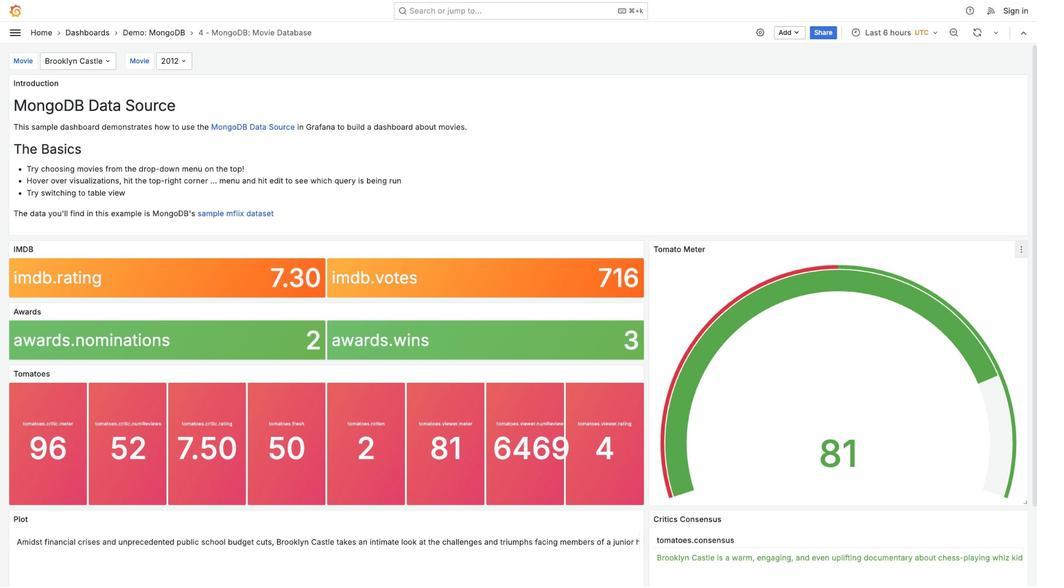 Task type: vqa. For each thing, say whether or not it's contained in the screenshot.
Grafana Icon
yes



Task type: locate. For each thing, give the bounding box(es) containing it.
open menu image
[[9, 26, 22, 39]]

1 horizontal spatial cell
[[654, 548, 1023, 567]]

grafana image
[[9, 4, 22, 17]]

zoom out time range image
[[949, 28, 959, 37]]

cell
[[14, 532, 639, 551], [654, 548, 1023, 567]]

0 horizontal spatial cell
[[14, 532, 639, 551]]

refresh dashboard image
[[973, 28, 982, 37]]

news image
[[986, 6, 996, 16]]



Task type: describe. For each thing, give the bounding box(es) containing it.
menu for panel with title tomato meter image
[[1017, 245, 1026, 254]]

dashboard settings image
[[755, 28, 765, 37]]

auto refresh turned off. choose refresh time interval image
[[992, 28, 1000, 37]]

help image
[[965, 6, 975, 16]]



